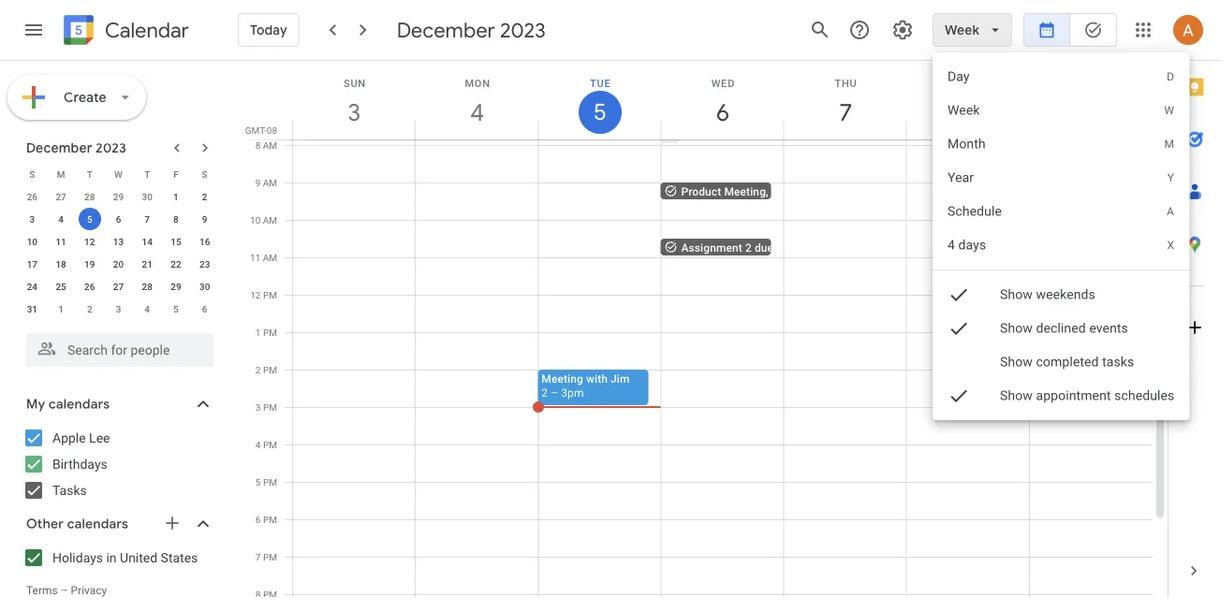 Task type: locate. For each thing, give the bounding box(es) containing it.
1 horizontal spatial 29
[[171, 281, 181, 292]]

calendars for other calendars
[[67, 516, 128, 533]]

meeting
[[725, 185, 766, 198], [542, 372, 584, 386]]

m for s
[[57, 169, 65, 180]]

12 inside row
[[84, 236, 95, 247]]

0 horizontal spatial s
[[29, 169, 35, 180]]

30 element
[[194, 275, 216, 298]]

show left appointment
[[1001, 388, 1033, 404]]

31
[[27, 304, 38, 315]]

1 horizontal spatial 7
[[256, 552, 261, 563]]

today
[[250, 22, 287, 38]]

pm up 2 pm
[[263, 327, 277, 338]]

11 inside 11 element
[[56, 236, 66, 247]]

3 down 27 element
[[116, 304, 121, 315]]

t up november 30 element
[[144, 169, 150, 180]]

7 for 7
[[145, 214, 150, 225]]

1 vertical spatial december
[[26, 140, 92, 156]]

5
[[593, 97, 606, 127], [87, 214, 92, 225], [173, 304, 179, 315], [256, 477, 261, 488]]

pm up 1 pm
[[263, 290, 277, 301]]

4 down november 27 'element'
[[58, 214, 64, 225]]

6 down wed
[[715, 97, 729, 128]]

6
[[715, 97, 729, 128], [116, 214, 121, 225], [202, 304, 208, 315], [256, 514, 261, 526]]

10 element
[[21, 230, 43, 253]]

m
[[1165, 138, 1175, 151], [57, 169, 65, 180]]

calendars inside dropdown button
[[67, 516, 128, 533]]

thu
[[835, 77, 858, 89]]

14
[[142, 236, 153, 247]]

row containing 26
[[18, 186, 219, 208]]

0 horizontal spatial december
[[26, 140, 92, 156]]

2 left due
[[746, 241, 752, 254]]

am down 8 am
[[263, 177, 277, 188]]

28 down 21
[[142, 281, 153, 292]]

schedule
[[948, 204, 1003, 219]]

t
[[87, 169, 93, 180], [144, 169, 150, 180]]

4 column header
[[415, 61, 539, 140]]

26 left november 27 'element'
[[27, 191, 38, 202]]

2 horizontal spatial 1
[[256, 327, 261, 338]]

birthdays
[[52, 457, 107, 472]]

december 2023 up mon
[[397, 17, 546, 43]]

15
[[171, 236, 181, 247]]

11 element
[[50, 230, 72, 253]]

2 inside january 2 element
[[87, 304, 92, 315]]

2 down '26' element
[[87, 304, 92, 315]]

row containing s
[[18, 163, 219, 186]]

2 check checkbox item from the top
[[933, 312, 1190, 346]]

november 30 element
[[136, 186, 159, 208]]

row group
[[18, 186, 219, 320]]

0 vertical spatial 7
[[838, 97, 852, 128]]

1 horizontal spatial t
[[144, 169, 150, 180]]

1 check checkbox item from the top
[[933, 278, 1190, 312]]

assignment
[[682, 241, 743, 254]]

7 column header
[[784, 61, 908, 140]]

s
[[29, 169, 35, 180], [202, 169, 208, 180]]

w down d
[[1165, 104, 1175, 117]]

6 row from the top
[[18, 275, 219, 298]]

1 horizontal spatial 12
[[250, 290, 261, 301]]

w up the november 29 element
[[114, 169, 123, 180]]

1 vertical spatial 29
[[171, 281, 181, 292]]

18 element
[[50, 253, 72, 275]]

4 inside menu item
[[948, 238, 956, 253]]

1 s from the left
[[29, 169, 35, 180]]

8 pm from the top
[[263, 552, 277, 563]]

grid
[[240, 61, 1168, 598]]

6 inside wed 6
[[715, 97, 729, 128]]

1
[[173, 191, 179, 202], [58, 304, 64, 315], [256, 327, 261, 338]]

1 t from the left
[[87, 169, 93, 180]]

0 horizontal spatial t
[[87, 169, 93, 180]]

0 vertical spatial 28
[[84, 191, 95, 202]]

check checkbox item up show completed tasks
[[933, 312, 1190, 346]]

0 horizontal spatial 12
[[84, 236, 95, 247]]

am
[[263, 140, 277, 151], [263, 177, 277, 188], [263, 215, 277, 226], [263, 252, 277, 263]]

1 am from the top
[[263, 140, 277, 151]]

states
[[161, 550, 198, 566]]

0 horizontal spatial 11
[[56, 236, 66, 247]]

5 column header
[[538, 61, 662, 140]]

8 inside row
[[173, 214, 179, 225]]

1 horizontal spatial meeting
[[725, 185, 766, 198]]

assignment 2 due
[[682, 241, 774, 254]]

check for show declined events
[[948, 318, 971, 340]]

1 down 12 pm on the left of page
[[256, 327, 261, 338]]

0 horizontal spatial 1
[[58, 304, 64, 315]]

year menu item
[[933, 161, 1190, 195]]

5 row from the top
[[18, 253, 219, 275]]

0 vertical spatial 12
[[84, 236, 95, 247]]

1 horizontal spatial m
[[1165, 138, 1175, 151]]

show for show declined events
[[1001, 321, 1033, 336]]

29 down 22
[[171, 281, 181, 292]]

s up november 26 element
[[29, 169, 35, 180]]

december up mon
[[397, 17, 495, 43]]

4 am from the top
[[263, 252, 277, 263]]

appointment
[[1037, 388, 1112, 404]]

2 pm from the top
[[263, 327, 277, 338]]

7 row from the top
[[18, 298, 219, 320]]

am down 9 am
[[263, 215, 277, 226]]

3 row from the top
[[18, 208, 219, 230]]

0 vertical spatial december
[[397, 17, 495, 43]]

2 left –
[[542, 386, 548, 400]]

0 horizontal spatial m
[[57, 169, 65, 180]]

0 horizontal spatial w
[[114, 169, 123, 180]]

week up day
[[945, 22, 980, 38]]

week button
[[933, 7, 1013, 52]]

pm up 5 pm
[[263, 439, 277, 451]]

0 vertical spatial 8
[[255, 140, 261, 151]]

am down 08
[[263, 140, 277, 151]]

united
[[120, 550, 158, 566]]

0 vertical spatial 9
[[255, 177, 261, 188]]

november 29 element
[[107, 186, 130, 208]]

show weekends
[[1001, 287, 1096, 303]]

1 inside grid
[[256, 327, 261, 338]]

0 vertical spatial 26
[[27, 191, 38, 202]]

5 down 29 element
[[173, 304, 179, 315]]

9 up 16 element
[[202, 214, 208, 225]]

pm down 2 pm
[[263, 402, 277, 413]]

1 row from the top
[[18, 163, 219, 186]]

show left the declined at the bottom right of page
[[1001, 321, 1033, 336]]

schedule menu item
[[933, 195, 1190, 229]]

2 t from the left
[[144, 169, 150, 180]]

pm down 6 pm
[[263, 552, 277, 563]]

7 pm from the top
[[263, 514, 277, 526]]

s right f
[[202, 169, 208, 180]]

10 up 11 am
[[250, 215, 261, 226]]

None search field
[[0, 326, 232, 367]]

november 28 element
[[78, 186, 101, 208]]

days
[[959, 238, 987, 253]]

0 horizontal spatial 9
[[202, 214, 208, 225]]

1 horizontal spatial 8
[[255, 140, 261, 151]]

1 down 25 element
[[58, 304, 64, 315]]

30 for november 30 element
[[142, 191, 153, 202]]

0 horizontal spatial 26
[[27, 191, 38, 202]]

27
[[56, 191, 66, 202], [113, 281, 124, 292]]

9
[[255, 177, 261, 188], [202, 214, 208, 225]]

1 horizontal spatial 10
[[250, 215, 261, 226]]

7 down 6 pm
[[256, 552, 261, 563]]

2 am from the top
[[263, 177, 277, 188]]

9 for 9 am
[[255, 177, 261, 188]]

27 down 20 in the left of the page
[[113, 281, 124, 292]]

check checkbox item down show completed tasks
[[933, 379, 1190, 413]]

1 horizontal spatial s
[[202, 169, 208, 180]]

january 4 element
[[136, 298, 159, 320]]

date_range
[[1038, 21, 1057, 39]]

7
[[838, 97, 852, 128], [145, 214, 150, 225], [256, 552, 261, 563]]

15 element
[[165, 230, 187, 253]]

4 down mon
[[470, 97, 483, 128]]

tab list
[[1169, 61, 1221, 545]]

29 inside the november 29 element
[[113, 191, 124, 202]]

show left weekends
[[1001, 287, 1033, 303]]

3 pm from the top
[[263, 364, 277, 376]]

pm for 1 pm
[[263, 327, 277, 338]]

1 show from the top
[[1001, 287, 1033, 303]]

10 for 10 am
[[250, 215, 261, 226]]

1 vertical spatial 1
[[58, 304, 64, 315]]

1 vertical spatial w
[[114, 169, 123, 180]]

9 inside grid
[[255, 177, 261, 188]]

28 for november 28 element
[[84, 191, 95, 202]]

5 pm from the top
[[263, 439, 277, 451]]

f
[[173, 169, 179, 180]]

1 for january 1 element at the left of page
[[58, 304, 64, 315]]

2 vertical spatial 1
[[256, 327, 261, 338]]

january 5 element
[[165, 298, 187, 320]]

pm for 2 pm
[[263, 364, 277, 376]]

1 vertical spatial 10
[[27, 236, 38, 247]]

3 show from the top
[[1001, 355, 1033, 370]]

1 horizontal spatial 27
[[113, 281, 124, 292]]

am up 12 pm on the left of page
[[263, 252, 277, 263]]

4 show from the top
[[1001, 388, 1033, 404]]

0 horizontal spatial 2023
[[96, 140, 127, 156]]

9 up 10 am
[[255, 177, 261, 188]]

0 horizontal spatial 28
[[84, 191, 95, 202]]

4 link
[[456, 91, 499, 134]]

26
[[27, 191, 38, 202], [84, 281, 95, 292]]

meeting right product
[[725, 185, 766, 198]]

21 element
[[136, 253, 159, 275]]

1 check from the top
[[948, 284, 971, 306]]

row containing 10
[[18, 230, 219, 253]]

29
[[113, 191, 124, 202], [171, 281, 181, 292]]

1 horizontal spatial 9
[[255, 177, 261, 188]]

12 down 11 am
[[250, 290, 261, 301]]

29 for 29 element
[[171, 281, 181, 292]]

menu
[[933, 52, 1190, 433]]

8
[[255, 140, 261, 151], [173, 214, 179, 225]]

0 horizontal spatial 29
[[113, 191, 124, 202]]

0 vertical spatial 30
[[142, 191, 153, 202]]

3 up the 10 element
[[30, 214, 35, 225]]

t up november 28 element
[[87, 169, 93, 180]]

pm for 6 pm
[[263, 514, 277, 526]]

2 vertical spatial 7
[[256, 552, 261, 563]]

1 vertical spatial 7
[[145, 214, 150, 225]]

Search for people text field
[[37, 334, 202, 367]]

1 vertical spatial 11
[[250, 252, 261, 263]]

1 down f
[[173, 191, 179, 202]]

1 vertical spatial 8
[[173, 214, 179, 225]]

december
[[397, 17, 495, 43], [26, 140, 92, 156]]

12 up 19
[[84, 236, 95, 247]]

pm
[[263, 290, 277, 301], [263, 327, 277, 338], [263, 364, 277, 376], [263, 402, 277, 413], [263, 439, 277, 451], [263, 477, 277, 488], [263, 514, 277, 526], [263, 552, 277, 563]]

5 down tue
[[593, 97, 606, 127]]

1 vertical spatial december 2023
[[26, 140, 127, 156]]

7 down november 30 element
[[145, 214, 150, 225]]

2023
[[500, 17, 546, 43], [96, 140, 127, 156]]

meeting up –
[[542, 372, 584, 386]]

4 pm from the top
[[263, 402, 277, 413]]

november 27 element
[[50, 186, 72, 208]]

december 2023 up november 28 element
[[26, 140, 127, 156]]

1 vertical spatial calendars
[[67, 516, 128, 533]]

3 link
[[333, 91, 376, 134]]

1 pm from the top
[[263, 290, 277, 301]]

26 element
[[78, 275, 101, 298]]

9 inside row
[[202, 214, 208, 225]]

1 horizontal spatial 26
[[84, 281, 95, 292]]

0 vertical spatial week
[[945, 22, 980, 38]]

8 inside grid
[[255, 140, 261, 151]]

0 horizontal spatial meeting
[[542, 372, 584, 386]]

month menu item
[[933, 127, 1190, 161]]

10 up 17 at the left
[[27, 236, 38, 247]]

december up november 27 'element'
[[26, 140, 92, 156]]

7 inside row
[[145, 214, 150, 225]]

show
[[1001, 287, 1033, 303], [1001, 321, 1033, 336], [1001, 355, 1033, 370], [1001, 388, 1033, 404]]

pm down 1 pm
[[263, 364, 277, 376]]

m inside row
[[57, 169, 65, 180]]

3 am from the top
[[263, 215, 277, 226]]

january 2 element
[[78, 298, 101, 320]]

26 down 19
[[84, 281, 95, 292]]

week inside popup button
[[945, 22, 980, 38]]

2023 up 4 'column header'
[[500, 17, 546, 43]]

assignment 2 due button
[[661, 239, 824, 256]]

calendars up apple lee
[[49, 396, 110, 413]]

1 vertical spatial check
[[948, 318, 971, 340]]

calendars inside dropdown button
[[49, 396, 110, 413]]

4 row from the top
[[18, 230, 219, 253]]

11 up 18
[[56, 236, 66, 247]]

show inside checkbox item
[[1001, 355, 1033, 370]]

pm up 6 pm
[[263, 477, 277, 488]]

2 show from the top
[[1001, 321, 1033, 336]]

row containing 17
[[18, 253, 219, 275]]

0 vertical spatial check
[[948, 284, 971, 306]]

2 check from the top
[[948, 318, 971, 340]]

8 up 15 element at the top left of page
[[173, 214, 179, 225]]

7 inside thu 7
[[838, 97, 852, 128]]

29 inside 29 element
[[171, 281, 181, 292]]

calendars
[[49, 396, 110, 413], [67, 516, 128, 533]]

0 horizontal spatial 10
[[27, 236, 38, 247]]

28
[[84, 191, 95, 202], [142, 281, 153, 292]]

calendar element
[[60, 11, 189, 52]]

main drawer image
[[22, 19, 45, 41]]

check checkbox item up the declined at the bottom right of page
[[933, 278, 1190, 312]]

x
[[1168, 239, 1175, 252]]

0 horizontal spatial 27
[[56, 191, 66, 202]]

0 vertical spatial 11
[[56, 236, 66, 247]]

27 inside 'element'
[[56, 191, 66, 202]]

w inside row
[[114, 169, 123, 180]]

wed
[[712, 77, 736, 89]]

check
[[948, 284, 971, 306], [948, 318, 971, 340], [948, 385, 971, 408]]

30
[[142, 191, 153, 202], [200, 281, 210, 292]]

5 up 12 element
[[87, 214, 92, 225]]

12 for 12 pm
[[250, 290, 261, 301]]

,
[[766, 185, 769, 198]]

0 horizontal spatial december 2023
[[26, 140, 127, 156]]

8 down gmt-
[[255, 140, 261, 151]]

1 vertical spatial meeting
[[542, 372, 584, 386]]

30 right the november 29 element
[[142, 191, 153, 202]]

1 vertical spatial m
[[57, 169, 65, 180]]

row
[[18, 163, 219, 186], [18, 186, 219, 208], [18, 208, 219, 230], [18, 230, 219, 253], [18, 253, 219, 275], [18, 275, 219, 298], [18, 298, 219, 320]]

2
[[202, 191, 208, 202], [746, 241, 752, 254], [87, 304, 92, 315], [256, 364, 261, 376], [542, 386, 548, 400]]

4 left the days
[[948, 238, 956, 253]]

0 vertical spatial 10
[[250, 215, 261, 226]]

0 vertical spatial calendars
[[49, 396, 110, 413]]

completed
[[1037, 355, 1100, 370]]

1 vertical spatial 9
[[202, 214, 208, 225]]

calendars up in
[[67, 516, 128, 533]]

2 row from the top
[[18, 186, 219, 208]]

0 horizontal spatial 30
[[142, 191, 153, 202]]

6 column header
[[661, 61, 785, 140]]

1 vertical spatial 30
[[200, 281, 210, 292]]

1 horizontal spatial 28
[[142, 281, 153, 292]]

0 vertical spatial 29
[[113, 191, 124, 202]]

0 vertical spatial m
[[1165, 138, 1175, 151]]

november 26 element
[[21, 186, 43, 208]]

10 am
[[250, 215, 277, 226]]

pm down 5 pm
[[263, 514, 277, 526]]

1 vertical spatial 2023
[[96, 140, 127, 156]]

2 vertical spatial check
[[948, 385, 971, 408]]

4 for 4 days
[[948, 238, 956, 253]]

3 check from the top
[[948, 385, 971, 408]]

10
[[250, 215, 261, 226], [27, 236, 38, 247]]

1 vertical spatial 28
[[142, 281, 153, 292]]

0 horizontal spatial 8
[[173, 214, 179, 225]]

0 vertical spatial 27
[[56, 191, 66, 202]]

show completed tasks checkbox item
[[933, 292, 1190, 433]]

week down fri on the right
[[948, 103, 981, 118]]

fri
[[961, 77, 978, 89]]

30 down 23
[[200, 281, 210, 292]]

product meeting ,
[[682, 185, 772, 198]]

4 up 5 pm
[[256, 439, 261, 451]]

1 vertical spatial 26
[[84, 281, 95, 292]]

5 for 5 pm
[[256, 477, 261, 488]]

1 vertical spatial week
[[948, 103, 981, 118]]

0 vertical spatial w
[[1165, 104, 1175, 117]]

3 down the sun
[[347, 97, 360, 128]]

5 inside cell
[[87, 214, 92, 225]]

1 horizontal spatial 11
[[250, 252, 261, 263]]

4 for january 4 element at the left
[[145, 304, 150, 315]]

0 vertical spatial 1
[[173, 191, 179, 202]]

20 element
[[107, 253, 130, 275]]

show completed tasks
[[1001, 355, 1135, 370]]

w inside "menu item"
[[1165, 104, 1175, 117]]

my calendars button
[[4, 390, 232, 420]]

0 vertical spatial december 2023
[[397, 17, 546, 43]]

pm for 7 pm
[[263, 552, 277, 563]]

1 horizontal spatial december
[[397, 17, 495, 43]]

17
[[27, 259, 38, 270]]

27 right november 26 element
[[56, 191, 66, 202]]

11 am
[[250, 252, 277, 263]]

m inside menu item
[[1165, 138, 1175, 151]]

11 down 10 am
[[250, 252, 261, 263]]

1 vertical spatial 12
[[250, 290, 261, 301]]

m up november 27 'element'
[[57, 169, 65, 180]]

28 up 5, today element
[[84, 191, 95, 202]]

2 horizontal spatial 7
[[838, 97, 852, 128]]

6 pm from the top
[[263, 477, 277, 488]]

row group containing 26
[[18, 186, 219, 320]]

1 horizontal spatial 2023
[[500, 17, 546, 43]]

3
[[347, 97, 360, 128], [30, 214, 35, 225], [116, 304, 121, 315], [256, 402, 261, 413]]

fri column header
[[907, 61, 1030, 140]]

12 element
[[78, 230, 101, 253]]

9 for 9
[[202, 214, 208, 225]]

0 horizontal spatial 7
[[145, 214, 150, 225]]

1 vertical spatial 27
[[113, 281, 124, 292]]

row containing 31
[[18, 298, 219, 320]]

25 element
[[50, 275, 72, 298]]

4 down 28 element
[[145, 304, 150, 315]]

row containing 3
[[18, 208, 219, 230]]

10 for 10
[[27, 236, 38, 247]]

10 inside the 10 element
[[27, 236, 38, 247]]

m up y on the top of the page
[[1165, 138, 1175, 151]]

check checkbox item
[[933, 278, 1190, 312], [933, 312, 1190, 346], [933, 379, 1190, 413]]

5 up 6 pm
[[256, 477, 261, 488]]

create
[[64, 89, 107, 106]]

27 for 27 element
[[113, 281, 124, 292]]

column header
[[1030, 121, 1030, 140]]

29 right november 28 element
[[113, 191, 124, 202]]

show left completed on the bottom
[[1001, 355, 1033, 370]]

2023 up the november 29 element
[[96, 140, 127, 156]]

1 horizontal spatial w
[[1165, 104, 1175, 117]]

1 horizontal spatial 1
[[173, 191, 179, 202]]

1 horizontal spatial 30
[[200, 281, 210, 292]]

show for show weekends
[[1001, 287, 1033, 303]]

7 down thu
[[838, 97, 852, 128]]



Task type: describe. For each thing, give the bounding box(es) containing it.
8 am
[[255, 140, 277, 151]]

26 for '26' element
[[84, 281, 95, 292]]

1 for 1 pm
[[256, 327, 261, 338]]

5 for january 5 element
[[173, 304, 179, 315]]

5 pm
[[256, 477, 277, 488]]

3pm
[[561, 386, 584, 400]]

meeting inside meeting with jim 2 – 3pm
[[542, 372, 584, 386]]

13 element
[[107, 230, 130, 253]]

row containing 24
[[18, 275, 219, 298]]

29 for the november 29 element
[[113, 191, 124, 202]]

apple lee
[[52, 431, 110, 446]]

apple
[[52, 431, 86, 446]]

show for show appointment schedules
[[1001, 388, 1033, 404]]

show declined events
[[1001, 321, 1129, 336]]

in
[[106, 550, 117, 566]]

declined
[[1037, 321, 1087, 336]]

1 pm
[[256, 327, 277, 338]]

7 for 7 pm
[[256, 552, 261, 563]]

0 vertical spatial meeting
[[725, 185, 766, 198]]

19
[[84, 259, 95, 270]]

with
[[587, 372, 608, 386]]

week inside "menu item"
[[948, 103, 981, 118]]

task_alt
[[1084, 21, 1103, 39]]

9 am
[[255, 177, 277, 188]]

2 inside assignment 2 due button
[[746, 241, 752, 254]]

3 inside sun 3
[[347, 97, 360, 128]]

2 up 16 element
[[202, 191, 208, 202]]

26 for november 26 element
[[27, 191, 38, 202]]

year
[[948, 170, 975, 186]]

6 up 13 element
[[116, 214, 121, 225]]

create button
[[7, 75, 146, 120]]

18
[[56, 259, 66, 270]]

pm for 3 pm
[[263, 402, 277, 413]]

22
[[171, 259, 181, 270]]

menu containing check
[[933, 52, 1190, 433]]

mon
[[465, 77, 491, 89]]

27 element
[[107, 275, 130, 298]]

0 vertical spatial 2023
[[500, 17, 546, 43]]

24
[[27, 281, 38, 292]]

my calendars
[[26, 396, 110, 413]]

gmt-08
[[245, 125, 277, 136]]

08
[[267, 125, 277, 136]]

2 down 1 pm
[[256, 364, 261, 376]]

20
[[113, 259, 124, 270]]

month
[[948, 136, 986, 152]]

7 pm
[[256, 552, 277, 563]]

2 s from the left
[[202, 169, 208, 180]]

week menu item
[[933, 94, 1190, 127]]

2 inside meeting with jim 2 – 3pm
[[542, 386, 548, 400]]

due
[[755, 241, 774, 254]]

13
[[113, 236, 124, 247]]

31 element
[[21, 298, 43, 320]]

settings menu image
[[892, 19, 915, 41]]

holidays
[[52, 550, 103, 566]]

am for 8 am
[[263, 140, 277, 151]]

gmt-
[[245, 125, 267, 136]]

5 link
[[579, 91, 622, 134]]

day menu item
[[933, 60, 1190, 94]]

5 cell
[[75, 208, 104, 230]]

am for 11 am
[[263, 252, 277, 263]]

tue
[[590, 77, 611, 89]]

tue 5
[[590, 77, 611, 127]]

29 element
[[165, 275, 187, 298]]

date_range button
[[1024, 7, 1071, 52]]

28 for 28 element
[[142, 281, 153, 292]]

pm for 4 pm
[[263, 439, 277, 451]]

my
[[26, 396, 45, 413]]

4 pm
[[256, 439, 277, 451]]

weekends
[[1037, 287, 1096, 303]]

22 element
[[165, 253, 187, 275]]

sun 3
[[344, 77, 366, 128]]

meeting with jim 2 – 3pm
[[542, 372, 630, 400]]

3 down 2 pm
[[256, 402, 261, 413]]

23
[[200, 259, 210, 270]]

day
[[948, 69, 970, 84]]

calendars for my calendars
[[49, 396, 110, 413]]

8 for 8
[[173, 214, 179, 225]]

3 check checkbox item from the top
[[933, 379, 1190, 413]]

show for show completed tasks
[[1001, 355, 1033, 370]]

pm for 12 pm
[[263, 290, 277, 301]]

product
[[682, 185, 722, 198]]

m for month
[[1165, 138, 1175, 151]]

16
[[200, 236, 210, 247]]

27 for november 27 'element'
[[56, 191, 66, 202]]

wed 6
[[712, 77, 736, 128]]

3 column header
[[292, 61, 416, 140]]

january 1 element
[[50, 298, 72, 320]]

mon 4
[[465, 77, 491, 128]]

other calendars
[[26, 516, 128, 533]]

y
[[1168, 171, 1175, 185]]

12 for 12
[[84, 236, 95, 247]]

january 3 element
[[107, 298, 130, 320]]

21
[[142, 259, 153, 270]]

a
[[1168, 205, 1175, 218]]

other calendars button
[[4, 510, 232, 540]]

january 6 element
[[194, 298, 216, 320]]

my calendars list
[[4, 423, 232, 506]]

calendar heading
[[101, 17, 189, 44]]

events
[[1090, 321, 1129, 336]]

d
[[1168, 70, 1175, 83]]

check for show weekends
[[948, 284, 971, 306]]

4 for 4 pm
[[256, 439, 261, 451]]

holidays in united states
[[52, 550, 198, 566]]

calendar
[[105, 17, 189, 44]]

11 for 11 am
[[250, 252, 261, 263]]

7 link
[[825, 91, 868, 134]]

task_alt button
[[1071, 7, 1118, 52]]

other
[[26, 516, 64, 533]]

december 2023 grid
[[18, 163, 219, 320]]

1 horizontal spatial december 2023
[[397, 17, 546, 43]]

25
[[56, 281, 66, 292]]

30 for 30 element
[[200, 281, 210, 292]]

8 for 8 am
[[255, 140, 261, 151]]

add other calendars image
[[163, 514, 182, 533]]

check for show appointment schedules
[[948, 385, 971, 408]]

am for 10 am
[[263, 215, 277, 226]]

am for 9 am
[[263, 177, 277, 188]]

14 element
[[136, 230, 159, 253]]

pm for 5 pm
[[263, 477, 277, 488]]

tasks
[[1103, 355, 1135, 370]]

thu 7
[[835, 77, 858, 128]]

5 for 5, today element
[[87, 214, 92, 225]]

6 up the 7 pm
[[256, 514, 261, 526]]

5 inside tue 5
[[593, 97, 606, 127]]

4 days menu item
[[933, 229, 1190, 262]]

6 pm
[[256, 514, 277, 526]]

grid containing 3
[[240, 61, 1168, 598]]

schedules
[[1115, 388, 1175, 404]]

–
[[551, 386, 559, 400]]

28 element
[[136, 275, 159, 298]]

tasks
[[52, 483, 87, 498]]

16 element
[[194, 230, 216, 253]]

6 link
[[702, 91, 745, 134]]

12 pm
[[250, 290, 277, 301]]

show appointment schedules
[[1001, 388, 1175, 404]]

17 element
[[21, 253, 43, 275]]

6 down 30 element
[[202, 304, 208, 315]]

3 pm
[[256, 402, 277, 413]]

24 element
[[21, 275, 43, 298]]

2 pm
[[256, 364, 277, 376]]

23 element
[[194, 253, 216, 275]]

4 days
[[948, 238, 987, 253]]

19 element
[[78, 253, 101, 275]]

4 inside mon 4
[[470, 97, 483, 128]]

lee
[[89, 431, 110, 446]]

jim
[[611, 372, 630, 386]]

5, today element
[[78, 208, 101, 230]]

11 for 11
[[56, 236, 66, 247]]



Task type: vqa. For each thing, say whether or not it's contained in the screenshot.


